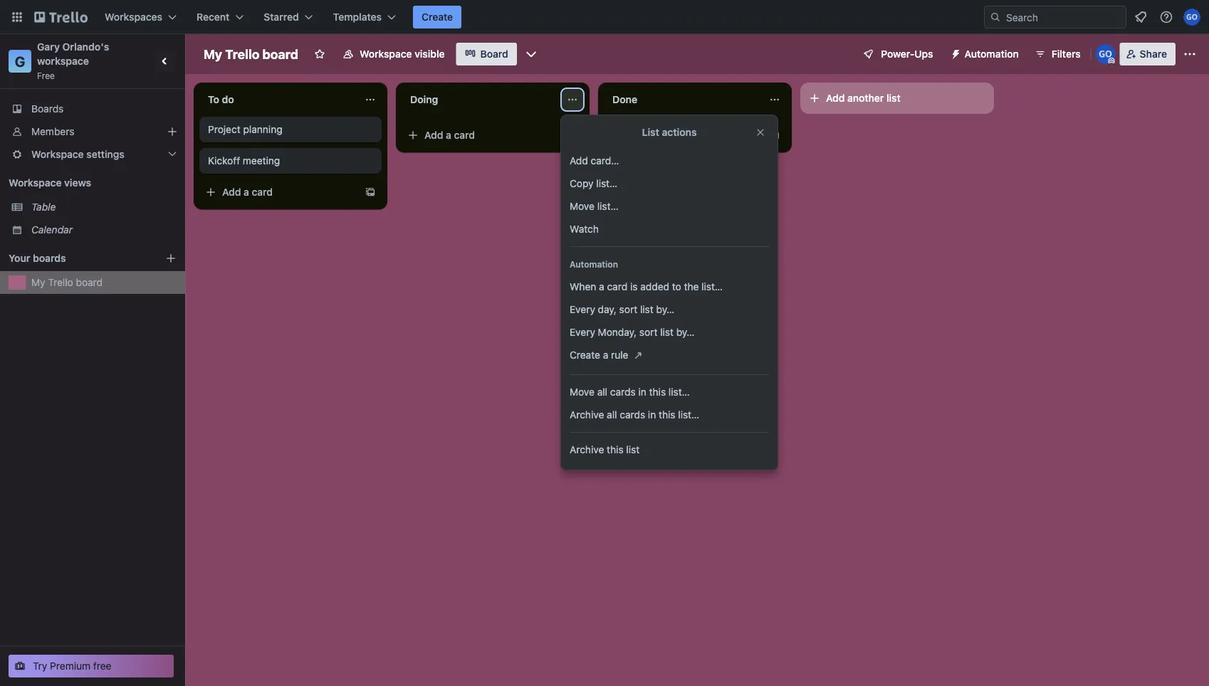 Task type: describe. For each thing, give the bounding box(es) containing it.
power-ups
[[881, 48, 934, 60]]

card left "is" on the top right of page
[[607, 281, 628, 293]]

cards for archive
[[620, 409, 645, 421]]

every monday, sort list by…
[[570, 327, 695, 338]]

gary
[[37, 41, 60, 53]]

a down kickoff meeting
[[244, 186, 249, 198]]

kickoff meeting link
[[208, 154, 373, 168]]

trello inside text box
[[225, 46, 260, 62]]

create a rule
[[570, 349, 629, 361]]

starred
[[264, 11, 299, 23]]

doing
[[410, 94, 438, 105]]

my trello board inside my trello board text box
[[204, 46, 298, 62]]

actions
[[662, 126, 697, 138]]

a right when at top left
[[599, 281, 605, 293]]

Doing text field
[[402, 88, 558, 111]]

create button
[[413, 6, 462, 28]]

this for move all cards in this list…
[[649, 386, 666, 398]]

list actions
[[642, 126, 697, 138]]

workspace for workspace views
[[9, 177, 62, 189]]

ups
[[915, 48, 934, 60]]

to
[[208, 94, 219, 105]]

table
[[31, 201, 56, 213]]

try premium free
[[33, 661, 111, 672]]

share button
[[1120, 43, 1176, 66]]

all for move
[[597, 386, 608, 398]]

0 notifications image
[[1133, 9, 1150, 26]]

add another list
[[826, 92, 901, 104]]

add a card button for doing
[[402, 124, 561, 147]]

list
[[642, 126, 660, 138]]

list… right the at the right top of page
[[702, 281, 723, 293]]

the
[[684, 281, 699, 293]]

cards for move
[[610, 386, 636, 398]]

list… down copy list…
[[597, 201, 619, 212]]

every day, sort list by… link
[[561, 298, 778, 321]]

boards
[[33, 253, 66, 264]]

workspaces button
[[96, 6, 185, 28]]

2 vertical spatial this
[[607, 444, 624, 456]]

this for archive all cards in this list…
[[659, 409, 676, 421]]

recent button
[[188, 6, 252, 28]]

workspace visible button
[[334, 43, 453, 66]]

meeting
[[243, 155, 280, 167]]

watch
[[570, 223, 599, 235]]

templates button
[[325, 6, 405, 28]]

copy list… link
[[561, 172, 778, 195]]

add board image
[[165, 253, 177, 264]]

sort for monday,
[[640, 327, 658, 338]]

add card…
[[570, 155, 619, 167]]

members link
[[0, 120, 185, 143]]

switch to… image
[[10, 10, 24, 24]]

sm image
[[945, 43, 965, 63]]

project planning
[[208, 124, 283, 135]]

gary orlando's workspace free
[[37, 41, 112, 80]]

monday,
[[598, 327, 637, 338]]

gary orlando's workspace link
[[37, 41, 112, 67]]

create for create a rule
[[570, 349, 600, 361]]

star or unstar board image
[[314, 48, 326, 60]]

list down every day, sort list by… link on the top of page
[[660, 327, 674, 338]]

move for move list…
[[570, 201, 595, 212]]

try premium free button
[[9, 655, 174, 678]]

my trello board link
[[31, 276, 177, 290]]

create from template… image
[[365, 187, 376, 198]]

list down archive all cards in this list…
[[626, 444, 640, 456]]

add a card button for to do
[[199, 181, 359, 204]]

0 horizontal spatial trello
[[48, 277, 73, 288]]

archive for archive this list
[[570, 444, 604, 456]]

move list… link
[[561, 195, 778, 218]]

every for every monday, sort list by…
[[570, 327, 595, 338]]

customize views image
[[524, 47, 538, 61]]

sort for day,
[[619, 304, 638, 316]]

views
[[64, 177, 91, 189]]

back to home image
[[34, 6, 88, 28]]

settings
[[86, 149, 125, 160]]

move list…
[[570, 201, 619, 212]]

card…
[[591, 155, 619, 167]]

move all cards in this list…
[[570, 386, 690, 398]]

visible
[[415, 48, 445, 60]]

members
[[31, 126, 74, 137]]

workspace views
[[9, 177, 91, 189]]

workspace settings button
[[0, 143, 185, 166]]

free
[[37, 71, 55, 80]]

workspace
[[37, 55, 89, 67]]

project planning link
[[208, 123, 373, 137]]

Board name text field
[[197, 43, 306, 66]]

my inside text box
[[204, 46, 222, 62]]

planning
[[243, 124, 283, 135]]

orlando's
[[62, 41, 109, 53]]

kickoff
[[208, 155, 240, 167]]

table link
[[31, 200, 177, 214]]

rule
[[611, 349, 629, 361]]

workspace for workspace settings
[[31, 149, 84, 160]]

add inside add another list button
[[826, 92, 845, 104]]

boards
[[31, 103, 64, 115]]

power-
[[881, 48, 915, 60]]

add card… link
[[561, 150, 778, 172]]

list inside button
[[887, 92, 901, 104]]



Task type: vqa. For each thing, say whether or not it's contained in the screenshot.
really in the left of the page
no



Task type: locate. For each thing, give the bounding box(es) containing it.
1 horizontal spatial board
[[263, 46, 298, 62]]

Search field
[[1002, 6, 1126, 28]]

0 vertical spatial all
[[597, 386, 608, 398]]

all down create a rule
[[597, 386, 608, 398]]

0 vertical spatial create
[[422, 11, 453, 23]]

add a card up add card… link
[[627, 129, 677, 141]]

trello down 'recent' popup button
[[225, 46, 260, 62]]

1 vertical spatial move
[[570, 386, 595, 398]]

0 horizontal spatial sort
[[619, 304, 638, 316]]

0 horizontal spatial create from template… image
[[567, 130, 578, 141]]

1 vertical spatial sort
[[640, 327, 658, 338]]

sort right the day,
[[619, 304, 638, 316]]

in for move all cards in this list…
[[639, 386, 647, 398]]

every
[[570, 304, 595, 316], [570, 327, 595, 338]]

1 horizontal spatial in
[[648, 409, 656, 421]]

create
[[422, 11, 453, 23], [570, 349, 600, 361]]

0 vertical spatial automation
[[965, 48, 1019, 60]]

0 vertical spatial every
[[570, 304, 595, 316]]

board
[[263, 46, 298, 62], [76, 277, 103, 288]]

1 horizontal spatial my trello board
[[204, 46, 298, 62]]

add down done
[[627, 129, 646, 141]]

archive down archive all cards in this list…
[[570, 444, 604, 456]]

1 horizontal spatial my
[[204, 46, 222, 62]]

primary element
[[0, 0, 1210, 34]]

add a card button for done
[[604, 124, 764, 147]]

board down your boards with 1 items element
[[76, 277, 103, 288]]

a left rule in the bottom of the page
[[603, 349, 609, 361]]

in for archive all cards in this list…
[[648, 409, 656, 421]]

workspace inside dropdown button
[[31, 149, 84, 160]]

create for create
[[422, 11, 453, 23]]

1 create from template… image from the left
[[567, 130, 578, 141]]

create from template… image for doing
[[567, 130, 578, 141]]

your
[[9, 253, 30, 264]]

filters
[[1052, 48, 1081, 60]]

0 horizontal spatial gary orlando (garyorlando) image
[[1096, 44, 1116, 64]]

1 horizontal spatial create from template… image
[[769, 130, 781, 141]]

move down create a rule
[[570, 386, 595, 398]]

when a card is added to the list…
[[570, 281, 723, 293]]

list
[[887, 92, 901, 104], [640, 304, 654, 316], [660, 327, 674, 338], [626, 444, 640, 456]]

board down 'starred'
[[263, 46, 298, 62]]

your boards with 1 items element
[[9, 250, 144, 267]]

0 vertical spatial workspace
[[360, 48, 412, 60]]

0 horizontal spatial my trello board
[[31, 277, 103, 288]]

create a rule link
[[561, 344, 778, 369]]

by… for every day, sort list by…
[[656, 304, 675, 316]]

list right another
[[887, 92, 901, 104]]

calendar link
[[31, 223, 177, 237]]

all for archive
[[607, 409, 617, 421]]

trello down boards
[[48, 277, 73, 288]]

gary orlando (garyorlando) image inside primary element
[[1184, 9, 1201, 26]]

automation up when at top left
[[570, 259, 618, 269]]

card down meeting at the top
[[252, 186, 273, 198]]

a left actions
[[648, 129, 654, 141]]

in down move all cards in this list… link
[[648, 409, 656, 421]]

1 vertical spatial gary orlando (garyorlando) image
[[1096, 44, 1116, 64]]

kickoff meeting
[[208, 155, 280, 167]]

done
[[613, 94, 638, 105]]

add a card for doing
[[425, 129, 475, 141]]

add a card button up add card… link
[[604, 124, 764, 147]]

archive for archive all cards in this list…
[[570, 409, 604, 421]]

by… for every monday, sort list by…
[[677, 327, 695, 338]]

1 vertical spatial in
[[648, 409, 656, 421]]

1 vertical spatial my trello board
[[31, 277, 103, 288]]

workspace visible
[[360, 48, 445, 60]]

by… down when a card is added to the list… link
[[656, 304, 675, 316]]

workspace up the table
[[9, 177, 62, 189]]

1 move from the top
[[570, 201, 595, 212]]

create from template… image
[[567, 130, 578, 141], [769, 130, 781, 141]]

list… down move all cards in this list… link
[[678, 409, 700, 421]]

my trello board down your boards with 1 items element
[[31, 277, 103, 288]]

my trello board inside my trello board link
[[31, 277, 103, 288]]

gary orlando (garyorlando) image
[[1184, 9, 1201, 26], [1096, 44, 1116, 64]]

0 horizontal spatial by…
[[656, 304, 675, 316]]

0 vertical spatial trello
[[225, 46, 260, 62]]

every monday, sort list by… link
[[561, 321, 778, 344]]

every down when at top left
[[570, 304, 595, 316]]

1 horizontal spatial add a card
[[425, 129, 475, 141]]

in up archive all cards in this list…
[[639, 386, 647, 398]]

to do
[[208, 94, 234, 105]]

2 create from template… image from the left
[[769, 130, 781, 141]]

automation button
[[945, 43, 1028, 66]]

my trello board down 'starred'
[[204, 46, 298, 62]]

0 horizontal spatial board
[[76, 277, 103, 288]]

1 vertical spatial every
[[570, 327, 595, 338]]

2 horizontal spatial add a card button
[[604, 124, 764, 147]]

premium
[[50, 661, 91, 672]]

when a card is added to the list… link
[[561, 276, 778, 298]]

2 archive from the top
[[570, 444, 604, 456]]

0 vertical spatial move
[[570, 201, 595, 212]]

1 horizontal spatial gary orlando (garyorlando) image
[[1184, 9, 1201, 26]]

workspaces
[[105, 11, 162, 23]]

0 vertical spatial archive
[[570, 409, 604, 421]]

0 vertical spatial my
[[204, 46, 222, 62]]

archive this list link
[[561, 439, 778, 462]]

1 horizontal spatial automation
[[965, 48, 1019, 60]]

1 vertical spatial by…
[[677, 327, 695, 338]]

1 horizontal spatial by…
[[677, 327, 695, 338]]

2 move from the top
[[570, 386, 595, 398]]

starred button
[[255, 6, 322, 28]]

0 horizontal spatial in
[[639, 386, 647, 398]]

add a card down doing at the left of page
[[425, 129, 475, 141]]

a down doing text box
[[446, 129, 452, 141]]

every up create a rule
[[570, 327, 595, 338]]

1 vertical spatial automation
[[570, 259, 618, 269]]

0 horizontal spatial automation
[[570, 259, 618, 269]]

add a card down kickoff meeting
[[222, 186, 273, 198]]

1 vertical spatial board
[[76, 277, 103, 288]]

workspace down members in the top left of the page
[[31, 149, 84, 160]]

share
[[1140, 48, 1167, 60]]

all
[[597, 386, 608, 398], [607, 409, 617, 421]]

show menu image
[[1183, 47, 1197, 61]]

added
[[641, 281, 670, 293]]

boards link
[[0, 98, 185, 120]]

workspace
[[360, 48, 412, 60], [31, 149, 84, 160], [9, 177, 62, 189]]

0 vertical spatial cards
[[610, 386, 636, 398]]

automation inside button
[[965, 48, 1019, 60]]

automation
[[965, 48, 1019, 60], [570, 259, 618, 269]]

workspace down templates dropdown button at the left
[[360, 48, 412, 60]]

archive this list
[[570, 444, 640, 456]]

cards
[[610, 386, 636, 398], [620, 409, 645, 421]]

move down the copy
[[570, 201, 595, 212]]

this up archive all cards in this list… link
[[649, 386, 666, 398]]

archive all cards in this list… link
[[561, 404, 778, 427]]

1 vertical spatial my
[[31, 277, 45, 288]]

is
[[630, 281, 638, 293]]

this down archive all cards in this list…
[[607, 444, 624, 456]]

filters button
[[1031, 43, 1085, 66]]

2 every from the top
[[570, 327, 595, 338]]

when
[[570, 281, 596, 293]]

1 vertical spatial create
[[570, 349, 600, 361]]

create inside button
[[422, 11, 453, 23]]

1 vertical spatial all
[[607, 409, 617, 421]]

add down doing at the left of page
[[425, 129, 443, 141]]

2 horizontal spatial add a card
[[627, 129, 677, 141]]

add another list button
[[801, 83, 994, 114]]

sort
[[619, 304, 638, 316], [640, 327, 658, 338]]

this member is an admin of this board. image
[[1109, 58, 1115, 64]]

search image
[[990, 11, 1002, 23]]

workspace inside button
[[360, 48, 412, 60]]

create from template… image for done
[[769, 130, 781, 141]]

0 horizontal spatial add a card button
[[199, 181, 359, 204]]

cards up archive all cards in this list…
[[610, 386, 636, 398]]

cards down move all cards in this list…
[[620, 409, 645, 421]]

in inside move all cards in this list… link
[[639, 386, 647, 398]]

g
[[15, 53, 25, 69]]

workspace for workspace visible
[[360, 48, 412, 60]]

list… down card…
[[596, 178, 618, 189]]

1 vertical spatial cards
[[620, 409, 645, 421]]

my
[[204, 46, 222, 62], [31, 277, 45, 288]]

0 vertical spatial this
[[649, 386, 666, 398]]

Done text field
[[604, 88, 761, 111]]

sort inside every monday, sort list by… link
[[640, 327, 658, 338]]

your boards
[[9, 253, 66, 264]]

2 vertical spatial workspace
[[9, 177, 62, 189]]

1 vertical spatial workspace
[[31, 149, 84, 160]]

my down recent
[[204, 46, 222, 62]]

workspace settings
[[31, 149, 125, 160]]

1 horizontal spatial trello
[[225, 46, 260, 62]]

archive up archive this list on the bottom of the page
[[570, 409, 604, 421]]

workspace navigation collapse icon image
[[155, 51, 175, 71]]

board inside text box
[[263, 46, 298, 62]]

automation down search image
[[965, 48, 1019, 60]]

1 vertical spatial this
[[659, 409, 676, 421]]

trello
[[225, 46, 260, 62], [48, 277, 73, 288]]

0 vertical spatial gary orlando (garyorlando) image
[[1184, 9, 1201, 26]]

add left another
[[826, 92, 845, 104]]

project
[[208, 124, 241, 135]]

add a card for to do
[[222, 186, 273, 198]]

try
[[33, 661, 47, 672]]

1 archive from the top
[[570, 409, 604, 421]]

1 horizontal spatial sort
[[640, 327, 658, 338]]

free
[[93, 661, 111, 672]]

recent
[[197, 11, 230, 23]]

0 vertical spatial by…
[[656, 304, 675, 316]]

add down kickoff at the left
[[222, 186, 241, 198]]

watch link
[[561, 218, 778, 241]]

copy list…
[[570, 178, 618, 189]]

every day, sort list by…
[[570, 304, 675, 316]]

1 horizontal spatial create
[[570, 349, 600, 361]]

copy
[[570, 178, 594, 189]]

0 horizontal spatial create
[[422, 11, 453, 23]]

day,
[[598, 304, 617, 316]]

1 vertical spatial archive
[[570, 444, 604, 456]]

0 vertical spatial in
[[639, 386, 647, 398]]

move for move all cards in this list…
[[570, 386, 595, 398]]

this down move all cards in this list… link
[[659, 409, 676, 421]]

card down doing text box
[[454, 129, 475, 141]]

board link
[[456, 43, 517, 66]]

in inside archive all cards in this list… link
[[648, 409, 656, 421]]

0 horizontal spatial my
[[31, 277, 45, 288]]

open information menu image
[[1160, 10, 1174, 24]]

create up visible
[[422, 11, 453, 23]]

add a card
[[425, 129, 475, 141], [627, 129, 677, 141], [222, 186, 273, 198]]

a
[[446, 129, 452, 141], [648, 129, 654, 141], [244, 186, 249, 198], [599, 281, 605, 293], [603, 349, 609, 361]]

sort inside every day, sort list by… link
[[619, 304, 638, 316]]

add a card button
[[402, 124, 561, 147], [604, 124, 764, 147], [199, 181, 359, 204]]

sort down every day, sort list by… link on the top of page
[[640, 327, 658, 338]]

templates
[[333, 11, 382, 23]]

list down when a card is added to the list…
[[640, 304, 654, 316]]

another
[[848, 92, 884, 104]]

my down your boards on the left
[[31, 277, 45, 288]]

0 vertical spatial my trello board
[[204, 46, 298, 62]]

archive all cards in this list…
[[570, 409, 700, 421]]

0 vertical spatial sort
[[619, 304, 638, 316]]

calendar
[[31, 224, 73, 236]]

every for every day, sort list by…
[[570, 304, 595, 316]]

add inside add card… link
[[570, 155, 588, 167]]

by… down every day, sort list by… link on the top of page
[[677, 327, 695, 338]]

create left rule in the bottom of the page
[[570, 349, 600, 361]]

all down move all cards in this list…
[[607, 409, 617, 421]]

list…
[[596, 178, 618, 189], [597, 201, 619, 212], [702, 281, 723, 293], [669, 386, 690, 398], [678, 409, 700, 421]]

add up the copy
[[570, 155, 588, 167]]

by…
[[656, 304, 675, 316], [677, 327, 695, 338]]

card up add card… link
[[656, 129, 677, 141]]

1 vertical spatial trello
[[48, 277, 73, 288]]

add a card button down kickoff meeting link
[[199, 181, 359, 204]]

gary orlando (garyorlando) image right open information menu icon
[[1184, 9, 1201, 26]]

1 horizontal spatial add a card button
[[402, 124, 561, 147]]

list… up archive all cards in this list… link
[[669, 386, 690, 398]]

gary orlando (garyorlando) image right filters
[[1096, 44, 1116, 64]]

0 vertical spatial board
[[263, 46, 298, 62]]

board
[[481, 48, 508, 60]]

g link
[[9, 50, 31, 73]]

to
[[672, 281, 682, 293]]

do
[[222, 94, 234, 105]]

move all cards in this list… link
[[561, 381, 778, 404]]

To do text field
[[199, 88, 356, 111]]

1 every from the top
[[570, 304, 595, 316]]

add a card button down doing text box
[[402, 124, 561, 147]]

0 horizontal spatial add a card
[[222, 186, 273, 198]]

power-ups button
[[853, 43, 942, 66]]



